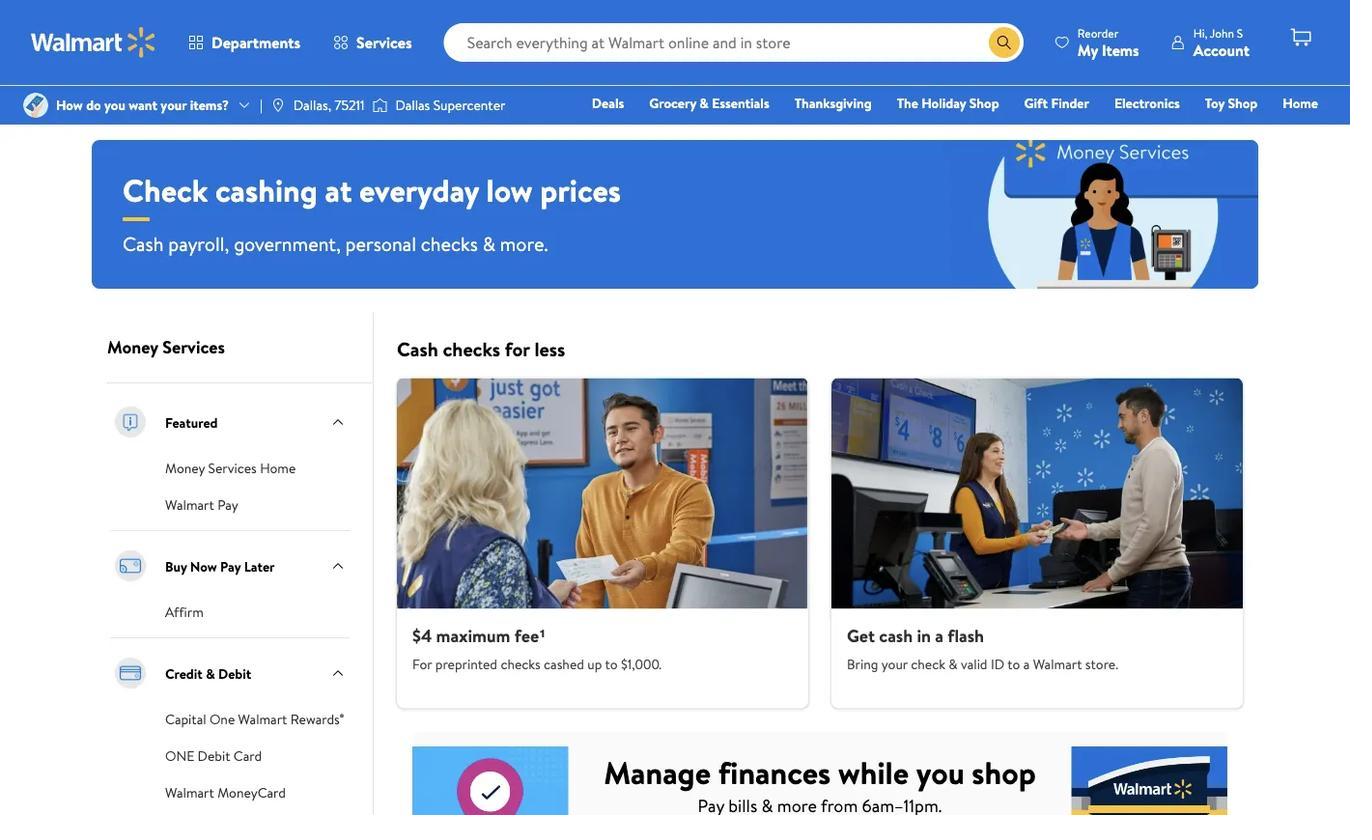 Task type: locate. For each thing, give the bounding box(es) containing it.
walmart pay
[[165, 496, 238, 515]]

less
[[535, 335, 566, 362]]

& inside "grocery & essentials" link
[[700, 94, 709, 113]]

2 shop from the left
[[1229, 94, 1258, 113]]

 image for dallas, 75211
[[270, 98, 286, 113]]

walmart image
[[31, 27, 157, 58]]

0 horizontal spatial money
[[107, 335, 158, 359]]

0 vertical spatial your
[[161, 96, 187, 114]]

checks down "fee¹"
[[501, 655, 541, 674]]

debit for one debit card
[[198, 747, 230, 766]]

your
[[161, 96, 187, 114], [882, 655, 908, 674]]

get
[[848, 624, 876, 648]]

to right id
[[1008, 655, 1021, 674]]

& right grocery
[[700, 94, 709, 113]]

1 vertical spatial one
[[165, 747, 194, 766]]

one debit card link
[[165, 745, 262, 766]]

 image for dallas supercenter
[[372, 96, 388, 115]]

home inside 'home fashion'
[[1284, 94, 1319, 113]]

& left the 'valid'
[[949, 655, 958, 674]]

& right "credit"
[[206, 664, 215, 683]]

walmart pay link
[[165, 494, 238, 515]]

you left 'shop'
[[917, 751, 965, 794]]

one down capital
[[165, 747, 194, 766]]

gift finder
[[1025, 94, 1090, 113]]

bring
[[848, 655, 879, 674]]

shop right holiday at the top right of page
[[970, 94, 1000, 113]]

departments button
[[172, 19, 317, 66]]

buy
[[165, 557, 187, 576]]

0 horizontal spatial you
[[104, 96, 126, 114]]

services for money services home
[[208, 459, 257, 478]]

1 vertical spatial cash
[[397, 335, 438, 362]]

get cash in a flash list item
[[820, 378, 1255, 709]]

you right do
[[104, 96, 126, 114]]

reorder my items
[[1078, 25, 1140, 60]]

 image right |
[[270, 98, 286, 113]]

money services home link
[[165, 457, 296, 478]]

fashion
[[1027, 121, 1071, 140]]

0 horizontal spatial one
[[165, 747, 194, 766]]

reorder
[[1078, 25, 1119, 41]]

capital
[[165, 710, 206, 729]]

1 shop from the left
[[970, 94, 1000, 113]]

checks down the everyday
[[421, 230, 478, 257]]

0 horizontal spatial home
[[260, 459, 296, 478]]

1 vertical spatial money
[[165, 459, 205, 478]]

$4 maximum fee¹ list item
[[386, 378, 820, 709]]

grocery & essentials
[[650, 94, 770, 113]]

1 horizontal spatial money
[[165, 459, 205, 478]]

cash for cash payroll, government, personal checks & more.
[[123, 230, 164, 257]]

maximum
[[436, 624, 511, 648]]

toy shop
[[1206, 94, 1258, 113]]

debit left card
[[198, 747, 230, 766]]

|
[[260, 96, 263, 114]]

departments
[[212, 32, 301, 53]]

buy now pay later
[[165, 557, 275, 576]]

shop
[[973, 751, 1037, 794]]

your down cash
[[882, 655, 908, 674]]

capital one walmart rewards®
[[165, 710, 344, 729]]

featured
[[165, 413, 218, 432]]

shop inside the toy shop link
[[1229, 94, 1258, 113]]

to inside get cash in a flash bring your check & valid id to a walmart store.
[[1008, 655, 1021, 674]]

cash checks for less
[[397, 335, 566, 362]]

debit down toy
[[1203, 121, 1236, 140]]

now
[[190, 557, 217, 576]]

1 to from the left
[[605, 655, 618, 674]]

1 vertical spatial home
[[260, 459, 296, 478]]

money for money services
[[107, 335, 158, 359]]

shop right toy
[[1229, 94, 1258, 113]]

2 vertical spatial services
[[208, 459, 257, 478]]

later
[[244, 557, 275, 576]]

2 vertical spatial debit
[[198, 747, 230, 766]]

credit & debit image
[[111, 654, 150, 693]]

0 vertical spatial services
[[357, 32, 412, 53]]

1 vertical spatial a
[[1024, 655, 1030, 674]]

home
[[1284, 94, 1319, 113], [260, 459, 296, 478]]

low
[[487, 169, 533, 212]]

home link
[[1275, 93, 1328, 114]]

a right id
[[1024, 655, 1030, 674]]

to right up
[[605, 655, 618, 674]]

one down electronics link
[[1171, 121, 1200, 140]]

debit up one
[[218, 664, 251, 683]]

one debit
[[1171, 121, 1236, 140]]

supercenter
[[434, 96, 506, 114]]

shop
[[970, 94, 1000, 113], [1229, 94, 1258, 113]]

0 vertical spatial one
[[1171, 121, 1200, 140]]

your right the want
[[161, 96, 187, 114]]

0 vertical spatial home
[[1284, 94, 1319, 113]]

1 horizontal spatial shop
[[1229, 94, 1258, 113]]

grocery
[[650, 94, 697, 113]]

pay down money services home
[[218, 496, 238, 515]]

2 vertical spatial checks
[[501, 655, 541, 674]]

valid
[[961, 655, 988, 674]]

cart contains 0 items total amount $0.00 image
[[1290, 26, 1313, 49]]

debit for one debit
[[1203, 121, 1236, 140]]

1 vertical spatial services
[[162, 335, 225, 359]]

essentials
[[712, 94, 770, 113]]

a right in
[[936, 624, 944, 648]]

checks left for
[[443, 335, 501, 362]]

money
[[107, 335, 158, 359], [165, 459, 205, 478]]

1 vertical spatial your
[[882, 655, 908, 674]]

services up the walmart pay link in the left bottom of the page
[[208, 459, 257, 478]]

store.
[[1086, 655, 1119, 674]]

one for one debit
[[1171, 121, 1200, 140]]

to
[[605, 655, 618, 674], [1008, 655, 1021, 674]]

get cash in a flash bring your check & valid id to a walmart store.
[[848, 624, 1119, 674]]

1 horizontal spatial home
[[1284, 94, 1319, 113]]

0 horizontal spatial  image
[[270, 98, 286, 113]]

1 horizontal spatial to
[[1008, 655, 1021, 674]]

search icon image
[[997, 35, 1013, 50]]

services
[[357, 32, 412, 53], [162, 335, 225, 359], [208, 459, 257, 478]]

checks
[[421, 230, 478, 257], [443, 335, 501, 362], [501, 655, 541, 674]]

1 vertical spatial checks
[[443, 335, 501, 362]]

services up featured in the bottom of the page
[[162, 335, 225, 359]]

1 horizontal spatial cash
[[397, 335, 438, 362]]

money up the walmart pay link in the left bottom of the page
[[165, 459, 205, 478]]

& left more.
[[483, 230, 496, 257]]

1 vertical spatial debit
[[218, 664, 251, 683]]

list
[[386, 378, 1255, 709]]

0 vertical spatial debit
[[1203, 121, 1236, 140]]

you
[[104, 96, 126, 114], [917, 751, 965, 794]]

 image
[[23, 93, 48, 118]]

&
[[700, 94, 709, 113], [483, 230, 496, 257], [949, 655, 958, 674], [206, 664, 215, 683]]

services up dallas
[[357, 32, 412, 53]]

credit
[[165, 664, 203, 683]]

pay right now
[[220, 557, 241, 576]]

1 horizontal spatial  image
[[372, 96, 388, 115]]

one
[[1171, 121, 1200, 140], [165, 747, 194, 766]]

moneycard
[[218, 784, 286, 803]]

0 horizontal spatial cash
[[123, 230, 164, 257]]

1 horizontal spatial you
[[917, 751, 965, 794]]

walmart
[[165, 496, 214, 515], [1034, 655, 1083, 674], [238, 710, 287, 729], [165, 784, 214, 803]]

1 horizontal spatial one
[[1171, 121, 1200, 140]]

manage
[[604, 751, 711, 794]]

walmart+ link
[[1253, 120, 1328, 141]]

money up featured icon
[[107, 335, 158, 359]]

shop inside the holiday shop link
[[970, 94, 1000, 113]]

walmart down money services home
[[165, 496, 214, 515]]

 image right 75211
[[372, 96, 388, 115]]

0 horizontal spatial to
[[605, 655, 618, 674]]

for
[[505, 335, 530, 362]]

0 vertical spatial cash
[[123, 230, 164, 257]]

rewards®
[[291, 710, 344, 729]]

0 vertical spatial money
[[107, 335, 158, 359]]

the holiday shop
[[897, 94, 1000, 113]]

1 horizontal spatial your
[[882, 655, 908, 674]]

0 vertical spatial a
[[936, 624, 944, 648]]

 image
[[372, 96, 388, 115], [270, 98, 286, 113]]

how do you want your items?
[[56, 96, 229, 114]]

walmart left store.
[[1034, 655, 1083, 674]]

account
[[1194, 39, 1250, 60]]

finances
[[719, 751, 831, 794]]

capital one walmart rewards® link
[[165, 708, 344, 730]]

in
[[918, 624, 932, 648]]

holiday
[[922, 94, 967, 113]]

2 to from the left
[[1008, 655, 1021, 674]]

do
[[86, 96, 101, 114]]

walmart moneycard
[[165, 784, 286, 803]]

0 horizontal spatial shop
[[970, 94, 1000, 113]]

1 vertical spatial pay
[[220, 557, 241, 576]]



Task type: describe. For each thing, give the bounding box(es) containing it.
electronics
[[1115, 94, 1181, 113]]

your inside get cash in a flash bring your check & valid id to a walmart store.
[[882, 655, 908, 674]]

0 vertical spatial you
[[104, 96, 126, 114]]

while
[[839, 751, 909, 794]]

items?
[[190, 96, 229, 114]]

id
[[991, 655, 1005, 674]]

finder
[[1052, 94, 1090, 113]]

$4 maximum fee¹ for preprinted checks cashed up to $1,000.
[[413, 624, 662, 674]]

one debit card
[[165, 747, 262, 766]]

toy shop link
[[1197, 93, 1267, 114]]

for
[[413, 655, 432, 674]]

more.
[[500, 230, 548, 257]]

0 vertical spatial checks
[[421, 230, 478, 257]]

dallas,
[[294, 96, 332, 114]]

everyday
[[360, 169, 479, 212]]

featured image
[[111, 403, 150, 442]]

credit & debit
[[165, 664, 251, 683]]

buy now pay later image
[[111, 547, 150, 586]]

hi, john s account
[[1194, 25, 1250, 60]]

flash
[[948, 624, 985, 648]]

the
[[897, 94, 919, 113]]

$1,000.
[[621, 655, 662, 674]]

0 horizontal spatial your
[[161, 96, 187, 114]]

at
[[325, 169, 352, 212]]

card
[[234, 747, 262, 766]]

home fashion
[[1027, 94, 1319, 140]]

hi,
[[1194, 25, 1208, 41]]

0 vertical spatial pay
[[218, 496, 238, 515]]

want
[[129, 96, 158, 114]]

services inside popup button
[[357, 32, 412, 53]]

Walmart Site-Wide search field
[[444, 23, 1024, 62]]

walmart down one debit card
[[165, 784, 214, 803]]

gift
[[1025, 94, 1049, 113]]

1 vertical spatial you
[[917, 751, 965, 794]]

check cashing at everyday low prices
[[123, 169, 621, 212]]

electronics link
[[1106, 93, 1189, 114]]

money services
[[107, 335, 225, 359]]

registry
[[1097, 121, 1146, 140]]

money for money services home
[[165, 459, 205, 478]]

one for one debit card
[[165, 747, 194, 766]]

prices
[[541, 169, 621, 212]]

my
[[1078, 39, 1099, 60]]

cash for cash checks for less
[[397, 335, 438, 362]]

registry link
[[1088, 120, 1155, 141]]

cashed
[[544, 655, 585, 674]]

manage your finances while you shop. pay bills and more from six am to eleven pm. find a store. image
[[413, 747, 1228, 816]]

dallas supercenter
[[396, 96, 506, 114]]

checks inside the $4 maximum fee¹ for preprinted checks cashed up to $1,000.
[[501, 655, 541, 674]]

to inside the $4 maximum fee¹ for preprinted checks cashed up to $1,000.
[[605, 655, 618, 674]]

fee¹
[[515, 624, 546, 648]]

dallas
[[396, 96, 430, 114]]

walmart moneycard link
[[165, 782, 286, 803]]

personal
[[346, 230, 417, 257]]

preprinted
[[436, 655, 498, 674]]

services for money services
[[162, 335, 225, 359]]

the holiday shop link
[[889, 93, 1008, 114]]

grocery & essentials link
[[641, 93, 779, 114]]

thanksgiving
[[795, 94, 872, 113]]

75211
[[335, 96, 365, 114]]

check
[[123, 169, 208, 212]]

cash payroll, government, personal checks & more.
[[123, 230, 548, 257]]

s
[[1238, 25, 1244, 41]]

items
[[1103, 39, 1140, 60]]

john
[[1211, 25, 1235, 41]]

walmart inside get cash in a flash bring your check & valid id to a walmart store.
[[1034, 655, 1083, 674]]

Search search field
[[444, 23, 1024, 62]]

one debit link
[[1162, 120, 1245, 141]]

deals
[[592, 94, 625, 113]]

services button
[[317, 19, 429, 66]]

fashion link
[[1018, 120, 1080, 141]]

& inside get cash in a flash bring your check & valid id to a walmart store.
[[949, 655, 958, 674]]

thanksgiving link
[[786, 93, 881, 114]]

walmart+
[[1261, 121, 1319, 140]]

cashing
[[215, 169, 318, 212]]

check
[[912, 655, 946, 674]]

how
[[56, 96, 83, 114]]

government,
[[234, 230, 341, 257]]

list containing $4 maximum fee¹
[[386, 378, 1255, 709]]

toy
[[1206, 94, 1226, 113]]

one
[[210, 710, 235, 729]]

affirm
[[165, 603, 204, 622]]

0 horizontal spatial a
[[936, 624, 944, 648]]

dallas, 75211
[[294, 96, 365, 114]]

1 horizontal spatial a
[[1024, 655, 1030, 674]]

gift finder link
[[1016, 93, 1099, 114]]

payroll,
[[168, 230, 229, 257]]

walmart up card
[[238, 710, 287, 729]]

$4
[[413, 624, 432, 648]]

up
[[588, 655, 602, 674]]



Task type: vqa. For each thing, say whether or not it's contained in the screenshot.
Home
yes



